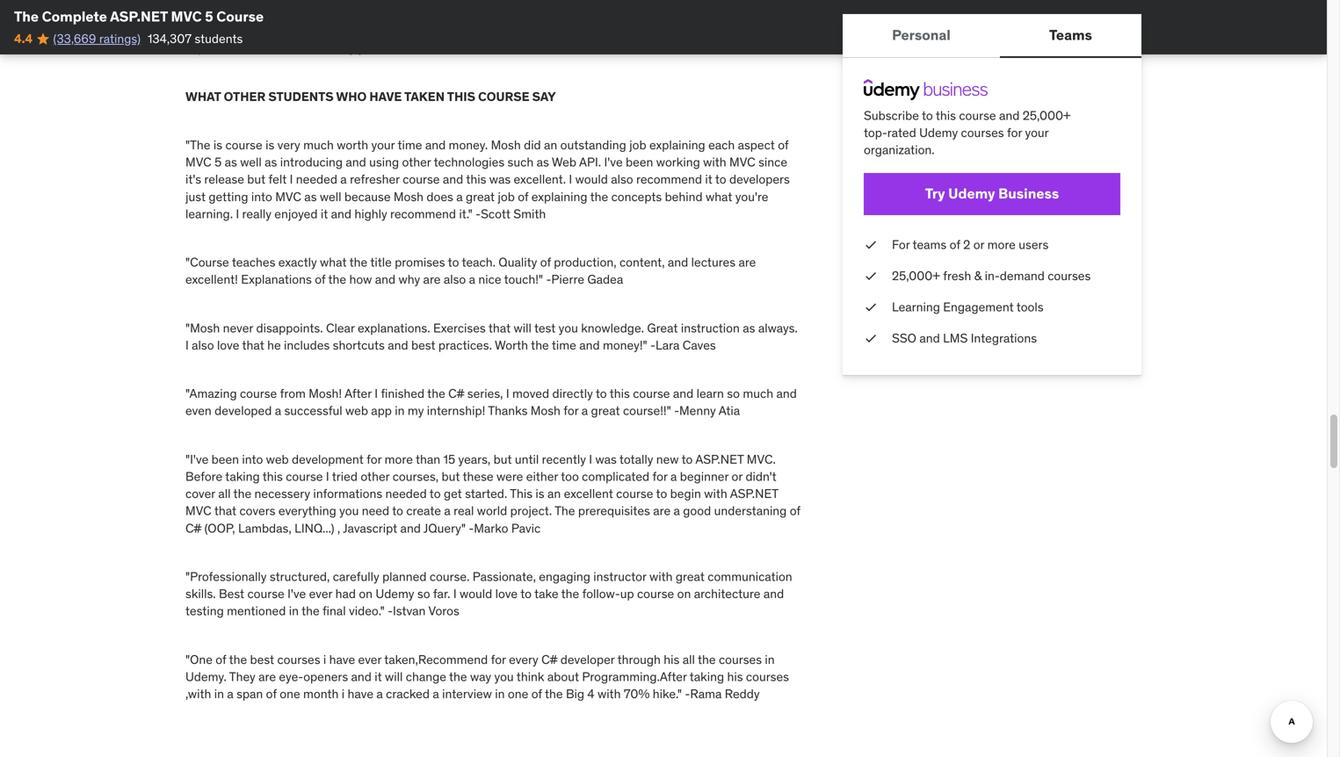 Task type: vqa. For each thing, say whether or not it's contained in the screenshot.
$17.99
no



Task type: locate. For each thing, give the bounding box(es) containing it.
2 vertical spatial it
[[375, 669, 382, 685]]

web inside "amazing course from mosh! after i finished the c# series, i moved directly to this course and learn so much and even developed a successful web app in my internship! thanks mosh for a great course!!" -menny atia
[[346, 403, 368, 419]]

1 vertical spatial explaining
[[532, 189, 588, 205]]

a down change
[[433, 687, 439, 702]]

udemy inside the try udemy business "link"
[[949, 185, 996, 203]]

and down create
[[401, 521, 421, 537]]

how
[[349, 272, 372, 288]]

in right ,with
[[214, 687, 224, 702]]

tab list containing personal
[[843, 14, 1142, 58]]

1 horizontal spatial the
[[555, 503, 575, 519]]

1 horizontal spatial well
[[320, 189, 342, 205]]

1 vertical spatial udemy
[[949, 185, 996, 203]]

to down each
[[716, 172, 727, 187]]

explains
[[186, 40, 231, 56]]

0 horizontal spatial why
[[334, 40, 355, 56]]

0 horizontal spatial best
[[250, 652, 274, 668]]

xsmall image left learning
[[864, 299, 878, 316]]

testing
[[186, 604, 224, 620]]

1 horizontal spatial needed
[[386, 486, 427, 502]]

0 vertical spatial was
[[490, 172, 511, 187]]

skills.
[[186, 586, 216, 602]]

"the
[[186, 137, 211, 153]]

xsmall image down xsmall icon
[[864, 268, 878, 285]]

taking up rama
[[690, 669, 725, 685]]

5 up release
[[215, 154, 222, 170]]

more left users
[[988, 237, 1016, 253]]

1 horizontal spatial that
[[242, 338, 264, 353]]

what
[[706, 189, 733, 205], [320, 255, 347, 270]]

release
[[204, 172, 244, 187]]

world
[[477, 503, 508, 519]]

c# inside "i've been into web development for more than 15 years, but until recently i was totally new to asp.net mvc. before taking this course i tried other courses, but these were either too complicated for a beginner or didn't cover all the necessery informations needed to get started. this is an excellent course to begin with asp.net mvc that covers everything you need to create a real world project. the prerequisites are a good understaning of c# (oop, lambdas, linq...) , javascript and jquery" -marko pavic
[[186, 521, 202, 537]]

i inside the "mosh never disappoints. clear explanations. exercises that will test you knowledge. great instruction as always. i also love that he includes shortcuts and best practices. worth the time and money!" -lara caves
[[186, 338, 189, 353]]

a inside "course teaches exactly what the title promises to teach. quality of production, content, and lectures are excellent! explanations of the how and why are also a nice touch!" -pierre gadea
[[469, 272, 476, 288]]

134,307
[[148, 31, 192, 47]]

would down course.
[[460, 586, 493, 602]]

1 vertical spatial 5
[[215, 154, 222, 170]]

2 horizontal spatial is
[[536, 486, 545, 502]]

hike."
[[653, 687, 682, 702]]

i inside "professionally structured, carefully planned course. passionate, engaging instructor with great communication skills. best course i've ever had on udemy so far. i would love to take the follow-up course on architecture and testing mentioned in the final video." -istvan voros
[[454, 586, 457, 602]]

1 horizontal spatial all
[[683, 652, 695, 668]]

take
[[535, 586, 559, 602]]

these inside "i've been into web development for more than 15 years, but until recently i was totally new to asp.net mvc. before taking this course i tried other courses, but these were either too complicated for a beginner or didn't cover all the necessery informations needed to get started. this is an excellent course to begin with asp.net mvc that covers everything you need to create a real world project. the prerequisites are a good understaning of c# (oop, lambdas, linq...) , javascript and jquery" -marko pavic
[[463, 469, 494, 485]]

1 vertical spatial into
[[242, 452, 263, 468]]

- right it."
[[476, 206, 481, 222]]

with
[[703, 154, 727, 170], [704, 486, 728, 502], [650, 569, 673, 585], [598, 687, 621, 702]]

and right sso
[[920, 331, 940, 346]]

0 horizontal spatial or
[[732, 469, 743, 485]]

0 vertical spatial time
[[398, 137, 422, 153]]

1 vertical spatial c#
[[186, 521, 202, 537]]

the inside "amazing course from mosh! after i finished the c# series, i moved directly to this course and learn so much and even developed a successful web app in my internship! thanks mosh for a great course!!" -menny atia
[[427, 386, 446, 402]]

including
[[371, 6, 421, 21]]

1 horizontal spatial what
[[706, 189, 733, 205]]

0 horizontal spatial ever
[[309, 586, 333, 602]]

xsmall image left sso
[[864, 330, 878, 347]]

all inside "one of the best courses i have ever taken,recommend for every c# developer through his all the courses in udemy. they are eye-openers and it will change the way you think about programming.after taking his courses ,with in a span of one month i have a cracked a interview in one of the big 4 with 70% hike." -rama reddy
[[683, 652, 695, 668]]

is inside "i've been into web development for more than 15 years, but until recently i was totally new to asp.net mvc. before taking this course i tried other courses, but these were either too complicated for a beginner or didn't cover all the necessery informations needed to get started. this is an excellent course to begin with asp.net mvc that covers everything you need to create a real world project. the prerequisites are a good understaning of c# (oop, lambdas, linq...) , javascript and jquery" -marko pavic
[[536, 486, 545, 502]]

1 vertical spatial 25,000+
[[892, 268, 941, 284]]

test
[[535, 320, 556, 336]]

1 horizontal spatial job
[[630, 137, 647, 153]]

needed inside "the is course is very much worth your time and money. mosh did an outstanding job explaining each aspect of mvc 5 as well as introducing and using other technologies such as web api. i've been working with mvc since it's release but felt i needed a refresher course and this was excellent. i would also recommend it to developers just getting into mvc as well because mosh does a great job of explaining the concepts behind what you're learning. i really enjoyed it and highly recommend it." -scott smith
[[296, 172, 338, 187]]

these down official
[[645, 23, 676, 39]]

25,000+ inside subscribe to this course and 25,000+ top‑rated udemy courses for your organization.
[[1023, 108, 1071, 124]]

- inside "the is course is very much worth your time and money. mosh did an outstanding job explaining each aspect of mvc 5 as well as introducing and using other technologies such as web api. i've been working with mvc since it's release but felt i needed a refresher course and this was excellent. i would also recommend it to developers just getting into mvc as well because mosh does a great job of explaining the concepts behind what you're learning. i really enjoyed it and highly recommend it." -scott smith
[[476, 206, 481, 222]]

1 vertical spatial his
[[728, 669, 743, 685]]

fresh
[[944, 268, 972, 284]]

because
[[345, 189, 391, 205]]

for inside "one of the best courses i have ever taken,recommend for every c# developer through his all the courses in udemy. they are eye-openers and it will change the way you think about programming.after taking his courses ,with in a span of one month i have a cracked a interview in one of the big 4 with 70% hike." -rama reddy
[[491, 652, 506, 668]]

0 horizontal spatial what
[[320, 255, 347, 270]]

great inside "the is course is very much worth your time and money. mosh did an outstanding job explaining each aspect of mvc 5 as well as introducing and using other technologies such as web api. i've been working with mvc since it's release but felt i needed a refresher course and this was excellent. i would also recommend it to developers just getting into mvc as well because mosh does a great job of explaining the concepts behind what you're learning. i really enjoyed it and highly recommend it." -scott smith
[[466, 189, 495, 205]]

that up (oop,
[[214, 503, 237, 519]]

your up using
[[371, 137, 395, 153]]

i've inside "professionally structured, carefully planned course. passionate, engaging instructor with great communication skills. best course i've ever had on udemy so far. i would love to take the follow-up course on architecture and testing mentioned in the final video." -istvan voros
[[288, 586, 306, 602]]

will inside the "mosh never disappoints. clear explanations. exercises that will test you knowledge. great instruction as always. i also love that he includes shortcuts and best practices. worth the time and money!" -lara caves
[[514, 320, 532, 336]]

mosh down moved
[[531, 403, 561, 419]]

practices. inside the "mosh never disappoints. clear explanations. exercises that will test you knowledge. great instruction as always. i also love that he includes shortcuts and best practices. worth the time and money!" -lara caves
[[439, 338, 492, 353]]

this inside "amazing course from mosh! after i finished the c# series, i moved directly to this course and learn so much and even developed a successful web app in my internship! thanks mosh for a great course!!" -menny atia
[[610, 386, 630, 402]]

lms
[[943, 331, 968, 346]]

2 horizontal spatial c#
[[542, 652, 558, 668]]

explaining
[[650, 137, 706, 153], [532, 189, 588, 205]]

15
[[444, 452, 456, 468]]

project.
[[511, 503, 552, 519]]

does
[[427, 189, 454, 205]]

1 vertical spatial more
[[385, 452, 413, 468]]

were
[[497, 469, 523, 485]]

are down promises
[[423, 272, 441, 288]]

time inside "the is course is very much worth your time and money. mosh did an outstanding job explaining each aspect of mvc 5 as well as introducing and using other technologies such as web api. i've been working with mvc since it's release but felt i needed a refresher course and this was excellent. i would also recommend it to developers just getting into mvc as well because mosh does a great job of explaining the concepts behind what you're learning. i really enjoyed it and highly recommend it." -scott smith
[[398, 137, 422, 153]]

1 horizontal spatial is
[[266, 137, 275, 153]]

2 vertical spatial udemy
[[376, 586, 415, 602]]

more
[[988, 237, 1016, 253], [385, 452, 413, 468]]

this
[[510, 486, 533, 502]]

you inside the "mosh never disappoints. clear explanations. exercises that will test you knowledge. great instruction as always. i also love that he includes shortcuts and best practices. worth the time and money!" -lara caves
[[559, 320, 578, 336]]

1 vertical spatial would
[[460, 586, 493, 602]]

the up 4.4
[[14, 7, 39, 25]]

and
[[761, 23, 781, 39], [1000, 108, 1020, 124], [425, 137, 446, 153], [346, 154, 366, 170], [443, 172, 464, 187], [331, 206, 352, 222], [668, 255, 689, 270], [375, 272, 396, 288], [920, 331, 940, 346], [388, 338, 409, 353], [580, 338, 600, 353], [673, 386, 694, 402], [777, 386, 797, 402], [401, 521, 421, 537], [764, 586, 784, 602], [351, 669, 372, 685]]

and left the 'highly'
[[331, 206, 352, 222]]

0 horizontal spatial been
[[212, 452, 239, 468]]

0 horizontal spatial that
[[214, 503, 237, 519]]

what left you're at the right top
[[706, 189, 733, 205]]

i've right api. on the left of the page
[[604, 154, 623, 170]]

best
[[411, 338, 436, 353], [250, 652, 274, 668]]

recommend down working
[[637, 172, 702, 187]]

would down api. on the left of the page
[[576, 172, 608, 187]]

web up necessery
[[266, 452, 289, 468]]

0 horizontal spatial was
[[490, 172, 511, 187]]

0 horizontal spatial web
[[266, 452, 289, 468]]

time down 'test'
[[552, 338, 577, 353]]

taking up covers
[[225, 469, 260, 485]]

into up really
[[251, 189, 272, 205]]

or inside "i've been into web development for more than 15 years, but until recently i was totally new to asp.net mvc. before taking this course i tried other courses, but these were either too complicated for a beginner or didn't cover all the necessery informations needed to get started. this is an excellent course to begin with asp.net mvc that covers everything you need to create a real world project. the prerequisites are a good understaning of c# (oop, lambdas, linq...) , javascript and jquery" -marko pavic
[[732, 469, 743, 485]]

personal
[[892, 26, 951, 44]]

to down udemy business image
[[922, 108, 934, 124]]

into inside "i've been into web development for more than 15 years, but until recently i was totally new to asp.net mvc. before taking this course i tried other courses, but these were either too complicated for a beginner or didn't cover all the necessery informations needed to get started. this is an excellent course to begin with asp.net mvc that covers everything you need to create a real world project. the prerequisites are a good understaning of c# (oop, lambdas, linq...) , javascript and jquery" -marko pavic
[[242, 452, 263, 468]]

the up some
[[616, 6, 634, 21]]

ever inside "one of the best courses i have ever taken,recommend for every c# developer through his all the courses in udemy. they are eye-openers and it will change the way you think about programming.after taking his courses ,with in a span of one month i have a cracked a interview in one of the big 4 with 70% hike." -rama reddy
[[358, 652, 382, 668]]

an
[[544, 137, 558, 153], [548, 486, 561, 502]]

was inside "the is course is very much worth your time and money. mosh did an outstanding job explaining each aspect of mvc 5 as well as introducing and using other technologies such as web api. i've been working with mvc since it's release but felt i needed a refresher course and this was excellent. i would also recommend it to developers just getting into mvc as well because mosh does a great job of explaining the concepts behind what you're learning. i really enjoyed it and highly recommend it." -scott smith
[[490, 172, 511, 187]]

lara
[[656, 338, 680, 353]]

0 vertical spatial also
[[611, 172, 634, 187]]

1 vertical spatial all
[[683, 652, 695, 668]]

the inside "i've been into web development for more than 15 years, but until recently i was totally new to asp.net mvc. before taking this course i tried other courses, but these were either too complicated for a beginner or didn't cover all the necessery informations needed to get started. this is an excellent course to begin with asp.net mvc that covers everything you need to create a real world project. the prerequisites are a good understaning of c# (oop, lambdas, linq...) , javascript and jquery" -marko pavic
[[555, 503, 575, 519]]

and right practices
[[761, 23, 781, 39]]

would inside "the is course is very much worth your time and money. mosh did an outstanding job explaining each aspect of mvc 5 as well as introducing and using other technologies such as web api. i've been working with mvc since it's release but felt i needed a refresher course and this was excellent. i would also recommend it to developers just getting into mvc as well because mosh does a great job of explaining the concepts behind what you're learning. i really enjoyed it and highly recommend it." -scott smith
[[576, 172, 608, 187]]

0 vertical spatial it
[[705, 172, 713, 187]]

much inside "amazing course from mosh! after i finished the c# series, i moved directly to this course and learn so much and even developed a successful web app in my internship! thanks mosh for a great course!!" -menny atia
[[743, 386, 774, 402]]

lectures
[[692, 255, 736, 270]]

up
[[620, 586, 634, 602]]

or left didn't
[[732, 469, 743, 485]]

1 horizontal spatial more
[[988, 237, 1016, 253]]

complete
[[42, 7, 107, 25]]

and left money.
[[425, 137, 446, 153]]

shortcuts
[[333, 338, 385, 353]]

instructor
[[594, 569, 647, 585]]

ratings)
[[99, 31, 141, 47]]

2 vertical spatial great
[[676, 569, 705, 585]]

for up business
[[1008, 125, 1023, 141]]

love inside the "mosh never disappoints. clear explanations. exercises that will test you knowledge. great instruction as always. i also love that he includes shortcuts and best practices. worth the time and money!" -lara caves
[[217, 338, 239, 353]]

xsmall image
[[864, 268, 878, 285], [864, 299, 878, 316], [864, 330, 878, 347]]

and down communication
[[764, 586, 784, 602]]

0 horizontal spatial job
[[498, 189, 515, 205]]

1 vertical spatial time
[[552, 338, 577, 353]]

"professionally
[[186, 569, 267, 585]]

0 vertical spatial much
[[303, 137, 334, 153]]

way
[[470, 669, 492, 685]]

this down tutorials
[[441, 23, 462, 39]]

1 horizontal spatial 25,000+
[[1023, 108, 1071, 124]]

2 horizontal spatial great
[[676, 569, 705, 585]]

money.
[[449, 137, 488, 153]]

i up the 'openers'
[[323, 652, 326, 668]]

1 vertical spatial will
[[385, 669, 403, 685]]

need
[[362, 503, 390, 519]]

0 horizontal spatial explaining
[[532, 189, 588, 205]]

love down never
[[217, 338, 239, 353]]

engagement
[[944, 299, 1014, 315]]

aspect
[[738, 137, 775, 153]]

with inside "one of the best courses i have ever taken,recommend for every c# developer through his all the courses in udemy. they are eye-openers and it will change the way you think about programming.after taking his courses ,with in a span of one month i have a cracked a interview in one of the big 4 with 70% hike." -rama reddy
[[598, 687, 621, 702]]

are right lectures
[[739, 255, 756, 270]]

0 horizontal spatial his
[[664, 652, 680, 668]]

other
[[402, 154, 431, 170], [361, 469, 390, 485]]

subscribe to this course and 25,000+ top‑rated udemy courses for your organization.
[[864, 108, 1071, 158]]

knowledge.
[[581, 320, 644, 336]]

0 vertical spatial practices.
[[318, 23, 372, 39]]

udemy inside subscribe to this course and 25,000+ top‑rated udemy courses for your organization.
[[920, 125, 958, 141]]

microsoft on
[[545, 6, 614, 21]]

needed down introducing
[[296, 172, 338, 187]]

- right the video."
[[388, 604, 393, 620]]

"amazing
[[186, 386, 237, 402]]

also
[[611, 172, 634, 187], [444, 272, 466, 288], [192, 338, 214, 353]]

have
[[329, 652, 355, 668], [348, 687, 374, 702]]

"one
[[186, 652, 213, 668]]

also down "mosh
[[192, 338, 214, 353]]

0 horizontal spatial c#
[[186, 521, 202, 537]]

0 vertical spatial recommend
[[637, 172, 702, 187]]

his up reddy
[[728, 669, 743, 685]]

1 horizontal spatial other
[[402, 154, 431, 170]]

0 horizontal spatial all
[[218, 486, 231, 502]]

clear
[[326, 320, 355, 336]]

the down api. on the left of the page
[[590, 189, 609, 205]]

- inside "one of the best courses i have ever taken,recommend for every c# developer through his all the courses in udemy. they are eye-openers and it will change the way you think about programming.after taking his courses ,with in a span of one month i have a cracked a interview in one of the big 4 with 70% hike." -rama reddy
[[685, 687, 690, 702]]

0 vertical spatial web
[[346, 403, 368, 419]]

understaning
[[714, 503, 787, 519]]

but up were
[[494, 452, 512, 468]]

much inside "the is course is very much worth your time and money. mosh did an outstanding job explaining each aspect of mvc 5 as well as introducing and using other technologies such as web api. i've been working with mvc since it's release but felt i needed a refresher course and this was excellent. i would also recommend it to developers just getting into mvc as well because mosh does a great job of explaining the concepts behind what you're learning. i really enjoyed it and highly recommend it." -scott smith
[[303, 137, 334, 153]]

what right exactly
[[320, 255, 347, 270]]

he
[[267, 338, 281, 353]]

taking inside "i've been into web development for more than 15 years, but until recently i was totally new to asp.net mvc. before taking this course i tried other courses, but these were either too complicated for a beginner or didn't cover all the necessery informations needed to get started. this is an excellent course to begin with asp.net mvc that covers everything you need to create a real world project. the prerequisites are a good understaning of c# (oop, lambdas, linq...) , javascript and jquery" -marko pavic
[[225, 469, 260, 485]]

it left change
[[375, 669, 382, 685]]

1 vertical spatial much
[[743, 386, 774, 402]]

but down 15
[[442, 469, 460, 485]]

with down beginner
[[704, 486, 728, 502]]

1 vertical spatial xsmall image
[[864, 299, 878, 316]]

i down "mosh
[[186, 338, 189, 353]]

udemy down planned at bottom
[[376, 586, 415, 602]]

"course teaches exactly what the title promises to teach. quality of production, content, and lectures are excellent! explanations of the how and why are also a nice touch!" -pierre gadea
[[186, 255, 756, 288]]

to inside "course teaches exactly what the title promises to teach. quality of production, content, and lectures are excellent! explanations of the how and why are also a nice touch!" -pierre gadea
[[448, 255, 459, 270]]

c# up "about"
[[542, 652, 558, 668]]

the up rama
[[698, 652, 716, 668]]

0 vertical spatial best
[[411, 338, 436, 353]]

the up covers
[[233, 486, 252, 502]]

c# left (oop,
[[186, 521, 202, 537]]

practices. down the exercises
[[439, 338, 492, 353]]

1 vertical spatial also
[[444, 272, 466, 288]]

in inside "amazing course from mosh! after i finished the c# series, i moved directly to this course and learn so much and even developed a successful web app in my internship! thanks mosh for a great course!!" -menny atia
[[395, 403, 405, 419]]

2 xsmall image from the top
[[864, 299, 878, 316]]

1 horizontal spatial taking
[[690, 669, 725, 685]]

before
[[186, 469, 223, 485]]

1 horizontal spatial great
[[591, 403, 620, 419]]

0 vertical spatial needed
[[296, 172, 338, 187]]

other inside "the is course is very much worth your time and money. mosh did an outstanding job explaining each aspect of mvc 5 as well as introducing and using other technologies such as web api. i've been working with mvc since it's release but felt i needed a refresher course and this was excellent. i would also recommend it to developers just getting into mvc as well because mosh does a great job of explaining the concepts behind what you're learning. i really enjoyed it and highly recommend it." -scott smith
[[402, 154, 431, 170]]

of right understaning
[[790, 503, 801, 519]]

you
[[268, 23, 287, 39], [358, 40, 378, 56], [559, 320, 578, 336], [340, 503, 359, 519], [495, 669, 514, 685]]

course inside subscribe to this course and 25,000+ top‑rated udemy courses for your organization.
[[960, 108, 997, 124]]

integrations
[[971, 331, 1038, 346]]

"professionally structured, carefully planned course. passionate, engaging instructor with great communication skills. best course i've ever had on udemy so far. i would love to take the follow-up course on architecture and testing mentioned in the final video." -istvan voros
[[186, 569, 793, 620]]

i
[[323, 652, 326, 668], [342, 687, 345, 702]]

1 horizontal spatial so
[[727, 386, 740, 402]]

carefully
[[333, 569, 380, 585]]

really
[[242, 206, 272, 222]]

is left very
[[266, 137, 275, 153]]

1 horizontal spatial 5
[[215, 154, 222, 170]]

needed
[[296, 172, 338, 187], [386, 486, 427, 502]]

1 horizontal spatial c#
[[449, 386, 465, 402]]

ever down the video."
[[358, 652, 382, 668]]

with inside "professionally structured, carefully planned course. passionate, engaging instructor with great communication skills. best course i've ever had on udemy so far. i would love to take the follow-up course on architecture and testing mentioned in the final video." -istvan voros
[[650, 569, 673, 585]]

course down the complicated
[[616, 486, 654, 502]]

0 vertical spatial 25,000+
[[1023, 108, 1071, 124]]

1 vertical spatial what
[[320, 255, 347, 270]]

mosh up such
[[491, 137, 521, 153]]

points
[[541, 23, 575, 39]]

web inside "i've been into web development for more than 15 years, but until recently i was totally new to asp.net mvc. before taking this course i tried other courses, but these were either too complicated for a beginner or didn't cover all the necessery informations needed to get started. this is an excellent course to begin with asp.net mvc that covers everything you need to create a real world project. the prerequisites are a good understaning of c# (oop, lambdas, linq...) , javascript and jquery" -marko pavic
[[266, 452, 289, 468]]

poor down free at the top of the page
[[290, 23, 315, 39]]

0 horizontal spatial also
[[192, 338, 214, 353]]

tab list
[[843, 14, 1142, 58]]

1 vertical spatial recommend
[[390, 206, 456, 222]]

as up excellent.
[[537, 154, 549, 170]]

what inside "course teaches exactly what the title promises to teach. quality of production, content, and lectures are excellent! explanations of the how and why are also a nice touch!" -pierre gadea
[[320, 255, 347, 270]]

the down excellent
[[555, 503, 575, 519]]

1 xsmall image from the top
[[864, 268, 878, 285]]

i
[[290, 172, 293, 187], [569, 172, 573, 187], [236, 206, 239, 222], [186, 338, 189, 353], [375, 386, 378, 402], [506, 386, 510, 402], [589, 452, 593, 468], [326, 469, 329, 485], [454, 586, 457, 602]]

0 horizontal spatial recommend
[[390, 206, 456, 222]]

to left get
[[430, 486, 441, 502]]

the inside "i've been into web development for more than 15 years, but until recently i was totally new to asp.net mvc. before taking this course i tried other courses, but these were either too complicated for a beginner or didn't cover all the necessery informations needed to get started. this is an excellent course to begin with asp.net mvc that covers everything you need to create a real world project. the prerequisites are a good understaning of c# (oop, lambdas, linq...) , javascript and jquery" -marko pavic
[[233, 486, 252, 502]]

0 horizontal spatial these
[[261, 6, 292, 21]]

web
[[346, 403, 368, 419], [266, 452, 289, 468]]

2 vertical spatial that
[[214, 503, 237, 519]]

1 horizontal spatial also
[[444, 272, 466, 288]]

0 vertical spatial all
[[218, 486, 231, 502]]

time inside the "mosh never disappoints. clear explanations. exercises that will test you knowledge. great instruction as always. i also love that he includes shortcuts and best practices. worth the time and money!" -lara caves
[[552, 338, 577, 353]]

refresher
[[350, 172, 400, 187]]

final
[[323, 604, 346, 620]]

using
[[369, 154, 399, 170]]

0 vertical spatial taking
[[225, 469, 260, 485]]

terms
[[299, 40, 331, 56]]

1 vertical spatial i've
[[288, 586, 306, 602]]

started.
[[465, 486, 508, 502]]

1 vertical spatial ever
[[358, 652, 382, 668]]

nice
[[479, 272, 502, 288]]

1 horizontal spatial time
[[552, 338, 577, 353]]

been
[[626, 154, 654, 170], [212, 452, 239, 468]]

best up they at the left
[[250, 652, 274, 668]]

0 vertical spatial an
[[544, 137, 558, 153]]

job right "outstanding"
[[630, 137, 647, 153]]

will inside "one of the best courses i have ever taken,recommend for every c# developer through his all the courses in udemy. they are eye-openers and it will change the way you think about programming.after taking his courses ,with in a span of one month i have a cracked a interview in one of the big 4 with 70% hike." -rama reddy
[[385, 669, 403, 685]]

it's
[[186, 172, 201, 187]]

0 horizontal spatial one
[[280, 687, 300, 702]]

- inside "i've been into web development for more than 15 years, but until recently i was totally new to asp.net mvc. before taking this course i tried other courses, but these were either too complicated for a beginner or didn't cover all the necessery informations needed to get started. this is an excellent course to begin with asp.net mvc that covers everything you need to create a real world project. the prerequisites are a good understaning of c# (oop, lambdas, linq...) , javascript and jquery" -marko pavic
[[469, 521, 474, 537]]

0 vertical spatial i
[[323, 652, 326, 668]]

you inside "one of the best courses i have ever taken,recommend for every c# developer through his all the courses in udemy. they are eye-openers and it will change the way you think about programming.after taking his courses ,with in a span of one month i have a cracked a interview in one of the big 4 with 70% hike." -rama reddy
[[495, 669, 514, 685]]

and inside "i've been into web development for more than 15 years, but until recently i was totally new to asp.net mvc. before taking this course i tried other courses, but these were either too complicated for a beginner or didn't cover all the necessery informations needed to get started. this is an excellent course to begin with asp.net mvc that covers everything you need to create a real world project. the prerequisites are a good understaning of c# (oop, lambdas, linq...) , javascript and jquery" -marko pavic
[[401, 521, 421, 537]]

so up atia
[[727, 386, 740, 402]]

getting
[[209, 189, 248, 205]]

mosh inside "amazing course from mosh! after i finished the c# series, i moved directly to this course and learn so much and even developed a successful web app in my internship! thanks mosh for a great course!!" -menny atia
[[531, 403, 561, 419]]

mosh inside plus, many of these free tutorials, including tutorials published by microsoft on the official asp.net website, teach you poor practices. throughout this course, mosh points out some of these poor practices and explains in technical terms why you should avoid them.
[[508, 23, 538, 39]]

asp.net up beginner
[[696, 452, 744, 468]]

courses inside subscribe to this course and 25,000+ top‑rated udemy courses for your organization.
[[961, 125, 1005, 141]]

why inside plus, many of these free tutorials, including tutorials published by microsoft on the official asp.net website, teach you poor practices. throughout this course, mosh points out some of these poor practices and explains in technical terms why you should avoid them.
[[334, 40, 355, 56]]

just
[[186, 189, 206, 205]]

always.
[[759, 320, 798, 336]]

menny
[[680, 403, 716, 419]]

1 vertical spatial great
[[591, 403, 620, 419]]

5 left many
[[205, 7, 213, 25]]

tried
[[332, 469, 358, 485]]

been up concepts
[[626, 154, 654, 170]]

all up rama
[[683, 652, 695, 668]]

1 vertical spatial so
[[418, 586, 430, 602]]

the up they at the left
[[229, 652, 247, 668]]

1 horizontal spatial best
[[411, 338, 436, 353]]

2 horizontal spatial these
[[645, 23, 676, 39]]

great
[[466, 189, 495, 205], [591, 403, 620, 419], [676, 569, 705, 585]]

job
[[630, 137, 647, 153], [498, 189, 515, 205]]

are inside "i've been into web development for more than 15 years, but until recently i was totally new to asp.net mvc. before taking this course i tried other courses, but these were either too complicated for a beginner or didn't cover all the necessery informations needed to get started. this is an excellent course to begin with asp.net mvc that covers everything you need to create a real world project. the prerequisites are a good understaning of c# (oop, lambdas, linq...) , javascript and jquery" -marko pavic
[[653, 503, 671, 519]]

1 one from the left
[[280, 687, 300, 702]]

- inside the "mosh never disappoints. clear explanations. exercises that will test you knowledge. great instruction as always. i also love that he includes shortcuts and best practices. worth the time and money!" -lara caves
[[651, 338, 656, 353]]

this up necessery
[[263, 469, 283, 485]]

job up 'scott'
[[498, 189, 515, 205]]

an right did
[[544, 137, 558, 153]]

and inside "professionally structured, carefully planned course. passionate, engaging instructor with great communication skills. best course i've ever had on udemy so far. i would love to take the follow-up course on architecture and testing mentioned in the final video." -istvan voros
[[764, 586, 784, 602]]

25,000+ up business
[[1023, 108, 1071, 124]]

1 vertical spatial love
[[496, 586, 518, 602]]

3 xsmall image from the top
[[864, 330, 878, 347]]

are inside "one of the best courses i have ever taken,recommend for every c# developer through his all the courses in udemy. they are eye-openers and it will change the way you think about programming.after taking his courses ,with in a span of one month i have a cracked a interview in one of the big 4 with 70% hike." -rama reddy
[[259, 669, 276, 685]]

also up concepts
[[611, 172, 634, 187]]

1 vertical spatial i
[[342, 687, 345, 702]]

0 vertical spatial been
[[626, 154, 654, 170]]

time up using
[[398, 137, 422, 153]]

even
[[186, 403, 212, 419]]

0 vertical spatial would
[[576, 172, 608, 187]]

0 horizontal spatial 5
[[205, 7, 213, 25]]

should
[[381, 40, 418, 56]]

in inside "professionally structured, carefully planned course. passionate, engaging instructor with great communication skills. best course i've ever had on udemy so far. i would love to take the follow-up course on architecture and testing mentioned in the final video." -istvan voros
[[289, 604, 299, 620]]

1 vertical spatial have
[[348, 687, 374, 702]]

1 vertical spatial these
[[645, 23, 676, 39]]

to inside "professionally structured, carefully planned course. passionate, engaging instructor with great communication skills. best course i've ever had on udemy so far. i would love to take the follow-up course on architecture and testing mentioned in the final video." -istvan voros
[[521, 586, 532, 602]]

0 vertical spatial ever
[[309, 586, 333, 602]]

great inside "amazing course from mosh! after i finished the c# series, i moved directly to this course and learn so much and even developed a successful web app in my internship! thanks mosh for a great course!!" -menny atia
[[591, 403, 620, 419]]

1 vertical spatial taking
[[690, 669, 725, 685]]

0 horizontal spatial love
[[217, 338, 239, 353]]

so inside "professionally structured, carefully planned course. passionate, engaging instructor with great communication skills. best course i've ever had on udemy so far. i would love to take the follow-up course on architecture and testing mentioned in the final video." -istvan voros
[[418, 586, 430, 602]]

0 horizontal spatial well
[[240, 154, 262, 170]]

this down udemy business image
[[936, 108, 957, 124]]

i left really
[[236, 206, 239, 222]]

you inside "i've been into web development for more than 15 years, but until recently i was totally new to asp.net mvc. before taking this course i tried other courses, but these were either too complicated for a beginner or didn't cover all the necessery informations needed to get started. this is an excellent course to begin with asp.net mvc that covers everything you need to create a real world project. the prerequisites are a good understaning of c# (oop, lambdas, linq...) , javascript and jquery" -marko pavic
[[340, 503, 359, 519]]

0 vertical spatial c#
[[449, 386, 465, 402]]

a up because
[[341, 172, 347, 187]]

ever inside "professionally structured, carefully planned course. passionate, engaging instructor with great communication skills. best course i've ever had on udemy so far. i would love to take the follow-up course on architecture and testing mentioned in the final video." -istvan voros
[[309, 586, 333, 602]]

that inside "i've been into web development for more than 15 years, but until recently i was totally new to asp.net mvc. before taking this course i tried other courses, but these were either too complicated for a beginner or didn't cover all the necessery informations needed to get started. this is an excellent course to begin with asp.net mvc that covers everything you need to create a real world project. the prerequisites are a good understaning of c# (oop, lambdas, linq...) , javascript and jquery" -marko pavic
[[214, 503, 237, 519]]

1 horizontal spatial your
[[1026, 125, 1049, 141]]

1 horizontal spatial or
[[974, 237, 985, 253]]

and up try udemy business
[[1000, 108, 1020, 124]]



Task type: describe. For each thing, give the bounding box(es) containing it.
sso and lms integrations
[[892, 331, 1038, 346]]

and up 'menny'
[[673, 386, 694, 402]]

disappoints.
[[256, 320, 323, 336]]

finished
[[381, 386, 425, 402]]

2 poor from the left
[[679, 23, 704, 39]]

the complete asp.net mvc 5 course
[[14, 7, 264, 25]]

far.
[[433, 586, 451, 602]]

too
[[561, 469, 579, 485]]

did
[[524, 137, 541, 153]]

as up release
[[225, 154, 237, 170]]

teams
[[1050, 26, 1093, 44]]

course up mentioned
[[247, 586, 285, 602]]

1 vertical spatial that
[[242, 338, 264, 353]]

2 one from the left
[[508, 687, 529, 702]]

either
[[526, 469, 558, 485]]

the left how
[[328, 272, 346, 288]]

in inside plus, many of these free tutorials, including tutorials published by microsoft on the official asp.net website, teach you poor practices. throughout this course, mosh points out some of these poor practices and explains in technical terms why you should avoid them.
[[233, 40, 243, 56]]

of inside "i've been into web development for more than 15 years, but until recently i was totally new to asp.net mvc. before taking this course i tried other courses, but these were either too complicated for a beginner or didn't cover all the necessery informations needed to get started. this is an excellent course to begin with asp.net mvc that covers everything you need to create a real world project. the prerequisites are a good understaning of c# (oop, lambdas, linq...) , javascript and jquery" -marko pavic
[[790, 503, 801, 519]]

and down title
[[375, 272, 396, 288]]

to inside "the is course is very much worth your time and money. mosh did an outstanding job explaining each aspect of mvc 5 as well as introducing and using other technologies such as web api. i've been working with mvc since it's release but felt i needed a refresher course and this was excellent. i would also recommend it to developers just getting into mvc as well because mosh does a great job of explaining the concepts behind what you're learning. i really enjoyed it and highly recommend it." -scott smith
[[716, 172, 727, 187]]

caves
[[683, 338, 716, 353]]

had
[[335, 586, 356, 602]]

in down communication
[[765, 652, 775, 668]]

1 horizontal spatial i
[[342, 687, 345, 702]]

tools
[[1017, 299, 1044, 315]]

prerequisites
[[578, 503, 650, 519]]

0 vertical spatial the
[[14, 7, 39, 25]]

new
[[657, 452, 679, 468]]

great
[[647, 320, 678, 336]]

in right the interview
[[495, 687, 505, 702]]

course up course!!"
[[633, 386, 670, 402]]

and inside plus, many of these free tutorials, including tutorials published by microsoft on the official asp.net website, teach you poor practices. throughout this course, mosh points out some of these poor practices and explains in technical terms why you should avoid them.
[[761, 23, 781, 39]]

c# inside "amazing course from mosh! after i finished the c# series, i moved directly to this course and learn so much and even developed a successful web app in my internship! thanks mosh for a great course!!" -menny atia
[[449, 386, 465, 402]]

such
[[508, 154, 534, 170]]

tutorials
[[424, 6, 469, 21]]

organization.
[[864, 142, 935, 158]]

asp.net up understaning
[[730, 486, 779, 502]]

of right the quality
[[540, 255, 551, 270]]

2 horizontal spatial that
[[489, 320, 511, 336]]

the inside the "mosh never disappoints. clear explanations. exercises that will test you knowledge. great instruction as always. i also love that he includes shortcuts and best practices. worth the time and money!" -lara caves
[[531, 338, 549, 353]]

best inside "one of the best courses i have ever taken,recommend for every c# developer through his all the courses in udemy. they are eye-openers and it will change the way you think about programming.after taking his courses ,with in a span of one month i have a cracked a interview in one of the big 4 with 70% hike." -rama reddy
[[250, 652, 274, 668]]

(oop,
[[205, 521, 235, 537]]

mosh left does
[[394, 189, 424, 205]]

best
[[219, 586, 244, 602]]

promises
[[395, 255, 445, 270]]

also inside "the is course is very much worth your time and money. mosh did an outstanding job explaining each aspect of mvc 5 as well as introducing and using other technologies such as web api. i've been working with mvc since it's release but felt i needed a refresher course and this was excellent. i would also recommend it to developers just getting into mvc as well because mosh does a great job of explaining the concepts behind what you're learning. i really enjoyed it and highly recommend it." -scott smith
[[611, 172, 634, 187]]

xsmall image for sso
[[864, 330, 878, 347]]

i down web
[[569, 172, 573, 187]]

love inside "professionally structured, carefully planned course. passionate, engaging instructor with great communication skills. best course i've ever had on udemy so far. i would love to take the follow-up course on architecture and testing mentioned in the final video." -istvan voros
[[496, 586, 518, 602]]

0 horizontal spatial 25,000+
[[892, 268, 941, 284]]

of down think
[[532, 687, 542, 702]]

2 on from the left
[[678, 586, 691, 602]]

i up the complicated
[[589, 452, 593, 468]]

for down new
[[653, 469, 668, 485]]

and inside subscribe to this course and 25,000+ top‑rated udemy courses for your organization.
[[1000, 108, 1020, 124]]

than
[[416, 452, 441, 468]]

money!"
[[603, 338, 648, 353]]

2 vertical spatial but
[[442, 469, 460, 485]]

i down the development
[[326, 469, 329, 485]]

an inside "the is course is very much worth your time and money. mosh did an outstanding job explaining each aspect of mvc 5 as well as introducing and using other technologies such as web api. i've been working with mvc since it's release but felt i needed a refresher course and this was excellent. i would also recommend it to developers just getting into mvc as well because mosh does a great job of explaining the concepts behind what you're learning. i really enjoyed it and highly recommend it." -scott smith
[[544, 137, 558, 153]]

you left should
[[358, 40, 378, 56]]

business
[[999, 185, 1060, 203]]

informations
[[313, 486, 383, 502]]

month
[[303, 687, 339, 702]]

your inside subscribe to this course and 25,000+ top‑rated udemy courses for your organization.
[[1026, 125, 1049, 141]]

demand
[[1000, 268, 1045, 284]]

try udemy business link
[[864, 173, 1121, 215]]

also inside the "mosh never disappoints. clear explanations. exercises that will test you knowledge. great instruction as always. i also love that he includes shortcuts and best practices. worth the time and money!" -lara caves
[[192, 338, 214, 353]]

for teams of 2 or more users
[[892, 237, 1049, 253]]

70%
[[624, 687, 650, 702]]

architecture
[[694, 586, 761, 602]]

1 on from the left
[[359, 586, 373, 602]]

0 horizontal spatial is
[[214, 137, 222, 153]]

published
[[472, 6, 526, 21]]

for inside "amazing course from mosh! after i finished the c# series, i moved directly to this course and learn so much and even developed a successful web app in my internship! thanks mosh for a great course!!" -menny atia
[[564, 403, 579, 419]]

the left final
[[302, 604, 320, 620]]

"mosh
[[186, 320, 220, 336]]

also inside "course teaches exactly what the title promises to teach. quality of production, content, and lectures are excellent! explanations of the how and why are also a nice touch!" -pierre gadea
[[444, 272, 466, 288]]

explanations
[[241, 272, 312, 288]]

of right span
[[266, 687, 277, 702]]

course up release
[[225, 137, 263, 153]]

1 vertical spatial well
[[320, 189, 342, 205]]

1 horizontal spatial his
[[728, 669, 743, 685]]

website, teach
[[186, 23, 265, 39]]

for up informations on the left bottom of page
[[367, 452, 382, 468]]

beginner
[[680, 469, 729, 485]]

best inside the "mosh never disappoints. clear explanations. exercises that will test you knowledge. great instruction as always. i also love that he includes shortcuts and best practices. worth the time and money!" -lara caves
[[411, 338, 436, 353]]

taken,recommend
[[384, 652, 488, 668]]

of down exactly
[[315, 272, 326, 288]]

to right new
[[682, 452, 693, 468]]

other inside "i've been into web development for more than 15 years, but until recently i was totally new to asp.net mvc. before taking this course i tried other courses, but these were either too complicated for a beginner or didn't cover all the necessery informations needed to get started. this is an excellent course to begin with asp.net mvc that covers everything you need to create a real world project. the prerequisites are a good understaning of c# (oop, lambdas, linq...) , javascript and jquery" -marko pavic
[[361, 469, 390, 485]]

was inside "i've been into web development for more than 15 years, but until recently i was totally new to asp.net mvc. before taking this course i tried other courses, but these were either too complicated for a beginner or didn't cover all the necessery informations needed to get started. this is an excellent course to begin with asp.net mvc that covers everything you need to create a real world project. the prerequisites are a good understaning of c# (oop, lambdas, linq...) , javascript and jquery" -marko pavic
[[596, 452, 617, 468]]

a down directly
[[582, 403, 588, 419]]

and down worth
[[346, 154, 366, 170]]

(33,669
[[53, 31, 96, 47]]

xsmall image for 25,000+
[[864, 268, 878, 285]]

4.4
[[14, 31, 33, 47]]

i right felt
[[290, 172, 293, 187]]

your inside "the is course is very much worth your time and money. mosh did an outstanding job explaining each aspect of mvc 5 as well as introducing and using other technologies such as web api. i've been working with mvc since it's release but felt i needed a refresher course and this was excellent. i would also recommend it to developers just getting into mvc as well because mosh does a great job of explaining the concepts behind what you're learning. i really enjoyed it and highly recommend it." -scott smith
[[371, 137, 395, 153]]

cover
[[186, 486, 215, 502]]

of right "one at the left
[[216, 652, 226, 668]]

0 horizontal spatial i
[[323, 652, 326, 668]]

1 vertical spatial job
[[498, 189, 515, 205]]

(33,669 ratings)
[[53, 31, 141, 47]]

highly
[[355, 206, 387, 222]]

of right some
[[632, 23, 643, 39]]

i up thanks
[[506, 386, 510, 402]]

great inside "professionally structured, carefully planned course. passionate, engaging instructor with great communication skills. best course i've ever had on udemy so far. i would love to take the follow-up course on architecture and testing mentioned in the final video." -istvan voros
[[676, 569, 705, 585]]

directly
[[553, 386, 593, 402]]

an inside "i've been into web development for more than 15 years, but until recently i was totally new to asp.net mvc. before taking this course i tried other courses, but these were either too complicated for a beginner or didn't cover all the necessery informations needed to get started. this is an excellent course to begin with asp.net mvc that covers everything you need to create a real world project. the prerequisites are a good understaning of c# (oop, lambdas, linq...) , javascript and jquery" -marko pavic
[[548, 486, 561, 502]]

but inside "the is course is very much worth your time and money. mosh did an outstanding job explaining each aspect of mvc 5 as well as introducing and using other technologies such as web api. i've been working with mvc since it's release but felt i needed a refresher course and this was excellent. i would also recommend it to developers just getting into mvc as well because mosh does a great job of explaining the concepts behind what you're learning. i really enjoyed it and highly recommend it." -scott smith
[[247, 172, 266, 187]]

javascript
[[343, 521, 398, 537]]

mvc up 134,307 students
[[171, 7, 202, 25]]

and up does
[[443, 172, 464, 187]]

1 horizontal spatial recommend
[[637, 172, 702, 187]]

why inside "course teaches exactly what the title promises to teach. quality of production, content, and lectures are excellent! explanations of the how and why are also a nice touch!" -pierre gadea
[[399, 272, 420, 288]]

production,
[[554, 255, 617, 270]]

series,
[[468, 386, 503, 402]]

134,307 students
[[148, 31, 243, 47]]

"course
[[186, 255, 229, 270]]

working
[[657, 154, 700, 170]]

planned
[[383, 569, 427, 585]]

0 vertical spatial more
[[988, 237, 1016, 253]]

mvc inside "i've been into web development for more than 15 years, but until recently i was totally new to asp.net mvc. before taking this course i tried other courses, but these were either too complicated for a beginner or didn't cover all the necessery informations needed to get started. this is an excellent course to begin with asp.net mvc that covers everything you need to create a real world project. the prerequisites are a good understaning of c# (oop, lambdas, linq...) , javascript and jquery" -marko pavic
[[186, 503, 212, 519]]

you up technical
[[268, 23, 287, 39]]

practices. inside plus, many of these free tutorials, including tutorials published by microsoft on the official asp.net website, teach you poor practices. throughout this course, mosh points out some of these poor practices and explains in technical terms why you should avoid them.
[[318, 23, 372, 39]]

scott
[[481, 206, 511, 222]]

a down new
[[671, 469, 677, 485]]

complicated
[[582, 469, 650, 485]]

the inside plus, many of these free tutorials, including tutorials published by microsoft on the official asp.net website, teach you poor practices. throughout this course, mosh points out some of these poor practices and explains in technical terms why you should avoid them.
[[616, 6, 634, 21]]

as up enjoyed
[[304, 189, 317, 205]]

asp.net inside plus, many of these free tutorials, including tutorials published by microsoft on the official asp.net website, teach you poor practices. throughout this course, mosh points out some of these poor practices and explains in technical terms why you should avoid them.
[[676, 6, 724, 21]]

for inside subscribe to this course and 25,000+ top‑rated udemy courses for your organization.
[[1008, 125, 1023, 141]]

udemy business image
[[864, 79, 988, 100]]

and inside "one of the best courses i have ever taken,recommend for every c# developer through his all the courses in udemy. they are eye-openers and it will change the way you think about programming.after taking his courses ,with in a span of one month i have a cracked a interview in one of the big 4 with 70% hike." -rama reddy
[[351, 669, 372, 685]]

udemy inside "professionally structured, carefully planned course. passionate, engaging instructor with great communication skills. best course i've ever had on udemy so far. i would love to take the follow-up course on architecture and testing mentioned in the final video." -istvan voros
[[376, 586, 415, 602]]

xsmall image
[[864, 236, 878, 254]]

the up how
[[350, 255, 368, 270]]

developed
[[215, 403, 272, 419]]

- inside "professionally structured, carefully planned course. passionate, engaging instructor with great communication skills. best course i've ever had on udemy so far. i would love to take the follow-up course on architecture and testing mentioned in the final video." -istvan voros
[[388, 604, 393, 620]]

to inside subscribe to this course and 25,000+ top‑rated udemy courses for your organization.
[[922, 108, 934, 124]]

what inside "the is course is very much worth your time and money. mosh did an outstanding job explaining each aspect of mvc 5 as well as introducing and using other technologies such as web api. i've been working with mvc since it's release but felt i needed a refresher course and this was excellent. i would also recommend it to developers just getting into mvc as well because mosh does a great job of explaining the concepts behind what you're learning. i really enjoyed it and highly recommend it." -scott smith
[[706, 189, 733, 205]]

throughout
[[375, 23, 438, 39]]

this inside "the is course is very much worth your time and money. mosh did an outstanding job explaining each aspect of mvc 5 as well as introducing and using other technologies such as web api. i've been working with mvc since it's release but felt i needed a refresher course and this was excellent. i would also recommend it to developers just getting into mvc as well because mosh does a great job of explaining the concepts behind what you're learning. i really enjoyed it and highly recommend it." -scott smith
[[466, 172, 487, 187]]

programming.after
[[582, 669, 687, 685]]

years,
[[459, 452, 491, 468]]

to inside "amazing course from mosh! after i finished the c# series, i moved directly to this course and learn so much and even developed a successful web app in my internship! thanks mosh for a great course!!" -menny atia
[[596, 386, 607, 402]]

a left span
[[227, 687, 234, 702]]

and down always. at right
[[777, 386, 797, 402]]

1 vertical spatial but
[[494, 452, 512, 468]]

udemy.
[[186, 669, 227, 685]]

c# inside "one of the best courses i have ever taken,recommend for every c# developer through his all the courses in udemy. they are eye-openers and it will change the way you think about programming.after taking his courses ,with in a span of one month i have a cracked a interview in one of the big 4 with 70% hike." -rama reddy
[[542, 652, 558, 668]]

marko
[[474, 521, 509, 537]]

"one of the best courses i have ever taken,recommend for every c# developer through his all the courses in udemy. they are eye-openers and it will change the way you think about programming.after taking his courses ,with in a span of one month i have a cracked a interview in one of the big 4 with 70% hike." -rama reddy
[[186, 652, 790, 702]]

content,
[[620, 255, 665, 270]]

as up felt
[[265, 154, 277, 170]]

it inside "one of the best courses i have ever taken,recommend for every c# developer through his all the courses in udemy. they are eye-openers and it will change the way you think about programming.after taking his courses ,with in a span of one month i have a cracked a interview in one of the big 4 with 70% hike." -rama reddy
[[375, 669, 382, 685]]

to right need
[[392, 503, 404, 519]]

mvc up enjoyed
[[275, 189, 302, 205]]

a down from
[[275, 403, 281, 419]]

from
[[280, 386, 306, 402]]

of up smith
[[518, 189, 529, 205]]

i up app in the bottom of the page
[[375, 386, 378, 402]]

introducing
[[280, 154, 343, 170]]

taking inside "one of the best courses i have ever taken,recommend for every c# developer through his all the courses in udemy. they are eye-openers and it will change the way you think about programming.after taking his courses ,with in a span of one month i have a cracked a interview in one of the big 4 with 70% hike." -rama reddy
[[690, 669, 725, 685]]

asp.net up ratings)
[[110, 7, 168, 25]]

users
[[1019, 237, 1049, 253]]

i've inside "the is course is very much worth your time and money. mosh did an outstanding job explaining each aspect of mvc 5 as well as introducing and using other technologies such as web api. i've been working with mvc since it's release but felt i needed a refresher course and this was excellent. i would also recommend it to developers just getting into mvc as well because mosh does a great job of explaining the concepts behind what you're learning. i really enjoyed it and highly recommend it." -scott smith
[[604, 154, 623, 170]]

the down "about"
[[545, 687, 563, 702]]

a down the begin
[[674, 503, 680, 519]]

of up since
[[778, 137, 789, 153]]

been inside "the is course is very much worth your time and money. mosh did an outstanding job explaining each aspect of mvc 5 as well as introducing and using other technologies such as web api. i've been working with mvc since it's release but felt i needed a refresher course and this was excellent. i would also recommend it to developers just getting into mvc as well because mosh does a great job of explaining the concepts behind what you're learning. i really enjoyed it and highly recommend it." -scott smith
[[626, 154, 654, 170]]

2 horizontal spatial it
[[705, 172, 713, 187]]

of left 2 at right top
[[950, 237, 961, 253]]

engaging
[[539, 569, 591, 585]]

needed inside "i've been into web development for more than 15 years, but until recently i was totally new to asp.net mvc. before taking this course i tried other courses, but these were either too complicated for a beginner or didn't cover all the necessery informations needed to get started. this is an excellent course to begin with asp.net mvc that covers everything you need to create a real world project. the prerequisites are a good understaning of c# (oop, lambdas, linq...) , javascript and jquery" -marko pavic
[[386, 486, 427, 502]]

mvc down aspect
[[730, 154, 756, 170]]

of right many
[[248, 6, 259, 21]]

this inside subscribe to this course and 25,000+ top‑rated udemy courses for your organization.
[[936, 108, 957, 124]]

about
[[548, 669, 579, 685]]

development
[[292, 452, 364, 468]]

this inside plus, many of these free tutorials, including tutorials published by microsoft on the official asp.net website, teach you poor practices. throughout this course, mosh points out some of these poor practices and explains in technical terms why you should avoid them.
[[441, 23, 462, 39]]

includes
[[284, 338, 330, 353]]

1 poor from the left
[[290, 23, 315, 39]]

course right up
[[637, 586, 675, 602]]

0 vertical spatial have
[[329, 652, 355, 668]]

the inside "the is course is very much worth your time and money. mosh did an outstanding job explaining each aspect of mvc 5 as well as introducing and using other technologies such as web api. i've been working with mvc since it's release but felt i needed a refresher course and this was excellent. i would also recommend it to developers just getting into mvc as well because mosh does a great job of explaining the concepts behind what you're learning. i really enjoyed it and highly recommend it." -scott smith
[[590, 189, 609, 205]]

mvc down "the
[[186, 154, 212, 170]]

the up the interview
[[449, 669, 467, 685]]

sso
[[892, 331, 917, 346]]

and down explanations. on the left top of page
[[388, 338, 409, 353]]

as inside the "mosh never disappoints. clear explanations. exercises that will test you knowledge. great instruction as always. i also love that he includes shortcuts and best practices. worth the time and money!" -lara caves
[[743, 320, 756, 336]]

been inside "i've been into web development for more than 15 years, but until recently i was totally new to asp.net mvc. before taking this course i tried other courses, but these were either too complicated for a beginner or didn't cover all the necessery informations needed to get started. this is an excellent course to begin with asp.net mvc that covers everything you need to create a real world project. the prerequisites are a good understaning of c# (oop, lambdas, linq...) , javascript and jquery" -marko pavic
[[212, 452, 239, 468]]

avoid
[[421, 40, 450, 56]]

change
[[406, 669, 447, 685]]

the down the engaging
[[561, 586, 580, 602]]

course up necessery
[[286, 469, 323, 485]]

follow-
[[583, 586, 620, 602]]

5 inside "the is course is very much worth your time and money. mosh did an outstanding job explaining each aspect of mvc 5 as well as introducing and using other technologies such as web api. i've been working with mvc since it's release but felt i needed a refresher course and this was excellent. i would also recommend it to developers just getting into mvc as well because mosh does a great job of explaining the concepts behind what you're learning. i really enjoyed it and highly recommend it." -scott smith
[[215, 154, 222, 170]]

course up does
[[403, 172, 440, 187]]

begin
[[671, 486, 701, 502]]

and left lectures
[[668, 255, 689, 270]]

teams
[[913, 237, 947, 253]]

and down the knowledge.
[[580, 338, 600, 353]]

course up developed
[[240, 386, 277, 402]]

a left cracked
[[377, 687, 383, 702]]

0 vertical spatial these
[[261, 6, 292, 21]]

more inside "i've been into web development for more than 15 years, but until recently i was totally new to asp.net mvc. before taking this course i tried other courses, but these were either too complicated for a beginner or didn't cover all the necessery informations needed to get started. this is an excellent course to begin with asp.net mvc that covers everything you need to create a real world project. the prerequisites are a good understaning of c# (oop, lambdas, linq...) , javascript and jquery" -marko pavic
[[385, 452, 413, 468]]

xsmall image for learning
[[864, 299, 878, 316]]

to left the begin
[[656, 486, 668, 502]]

into inside "the is course is very much worth your time and money. mosh did an outstanding job explaining each aspect of mvc 5 as well as introducing and using other technologies such as web api. i've been working with mvc since it's release but felt i needed a refresher course and this was excellent. i would also recommend it to developers just getting into mvc as well because mosh does a great job of explaining the concepts behind what you're learning. i really enjoyed it and highly recommend it." -scott smith
[[251, 189, 272, 205]]

eye-
[[279, 669, 304, 685]]

0 vertical spatial or
[[974, 237, 985, 253]]

with inside "i've been into web development for more than 15 years, but until recently i was totally new to asp.net mvc. before taking this course i tried other courses, but these were either too complicated for a beginner or didn't cover all the necessery informations needed to get started. this is an excellent course to begin with asp.net mvc that covers everything you need to create a real world project. the prerequisites are a good understaning of c# (oop, lambdas, linq...) , javascript and jquery" -marko pavic
[[704, 486, 728, 502]]

app
[[371, 403, 392, 419]]

course!!"
[[623, 403, 671, 419]]

touch!"
[[504, 272, 543, 288]]

,with
[[186, 687, 211, 702]]

1 vertical spatial it
[[321, 206, 328, 222]]

by
[[529, 6, 542, 21]]

would inside "professionally structured, carefully planned course. passionate, engaging instructor with great communication skills. best course i've ever had on udemy so far. i would love to take the follow-up course on architecture and testing mentioned in the final video." -istvan voros
[[460, 586, 493, 602]]

0 vertical spatial well
[[240, 154, 262, 170]]

this inside "i've been into web development for more than 15 years, but until recently i was totally new to asp.net mvc. before taking this course i tried other courses, but these were either too complicated for a beginner or didn't cover all the necessery informations needed to get started. this is an excellent course to begin with asp.net mvc that covers everything you need to create a real world project. the prerequisites are a good understaning of c# (oop, lambdas, linq...) , javascript and jquery" -marko pavic
[[263, 469, 283, 485]]

worth
[[495, 338, 528, 353]]

a left real
[[444, 503, 451, 519]]

all inside "i've been into web development for more than 15 years, but until recently i was totally new to asp.net mvc. before taking this course i tried other courses, but these were either too complicated for a beginner or didn't cover all the necessery informations needed to get started. this is an excellent course to begin with asp.net mvc that covers everything you need to create a real world project. the prerequisites are a good understaning of c# (oop, lambdas, linq...) , javascript and jquery" -marko pavic
[[218, 486, 231, 502]]

a up it."
[[457, 189, 463, 205]]

teach.
[[462, 255, 496, 270]]

- inside "course teaches exactly what the title promises to teach. quality of production, content, and lectures are excellent! explanations of the how and why are also a nice touch!" -pierre gadea
[[546, 272, 552, 288]]

think
[[517, 669, 545, 685]]

personal button
[[843, 14, 1000, 56]]

1 horizontal spatial explaining
[[650, 137, 706, 153]]

0 vertical spatial job
[[630, 137, 647, 153]]



